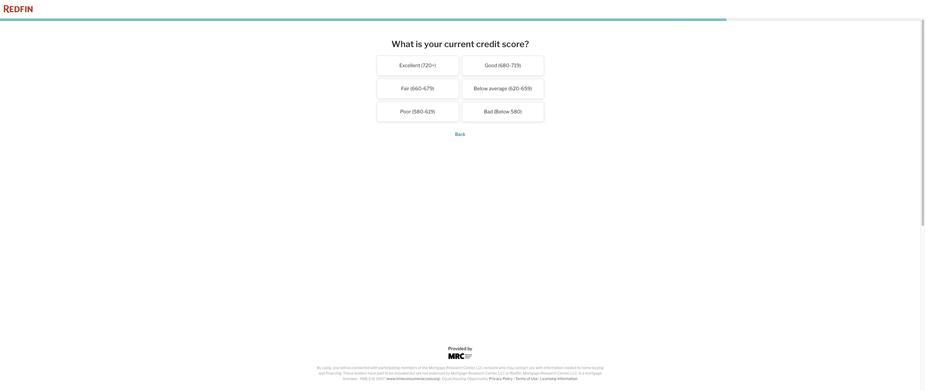 Task type: describe. For each thing, give the bounding box(es) containing it.
back
[[455, 132, 466, 137]]

-
[[358, 377, 360, 382]]

1 horizontal spatial by
[[468, 347, 473, 352]]

endorsed
[[429, 372, 445, 376]]

www.nmlsconsumeraccess.org link
[[387, 377, 440, 382]]

may
[[507, 366, 514, 371]]

equal
[[442, 377, 452, 382]]

719)
[[511, 63, 521, 68]]

poor
[[400, 109, 411, 115]]

below
[[474, 86, 488, 92]]

but
[[410, 372, 415, 376]]

these
[[343, 372, 354, 376]]

0 horizontal spatial research
[[447, 366, 463, 371]]

by inside the by using, you will be connected with participating members of the mortgage research center, llc network who may contact you with information related to home buying and financing. these lenders have paid to be included but are not endorsed by mortgage research center, llc or redfin. mortgage research center, llc. is a mortgage licensee - nmls id 1907 (
[[446, 372, 450, 376]]

).
[[440, 377, 442, 382]]

(720+)
[[421, 63, 436, 68]]

good
[[485, 63, 497, 68]]

what is your current credit score? option group
[[339, 56, 582, 125]]

of for members
[[418, 366, 422, 371]]

licensing
[[540, 377, 557, 382]]

fair
[[401, 86, 410, 92]]

1 | from the left
[[514, 377, 515, 382]]

related
[[565, 366, 577, 371]]

1907
[[376, 377, 385, 382]]

will
[[340, 366, 346, 371]]

by
[[317, 366, 322, 371]]

bad (below 580)
[[484, 109, 522, 115]]

679)
[[424, 86, 434, 92]]

(580-
[[412, 109, 425, 115]]

619)
[[425, 109, 435, 115]]

2 horizontal spatial center,
[[558, 372, 570, 376]]

licensee
[[343, 377, 357, 382]]

terms
[[516, 377, 526, 382]]

0 horizontal spatial is
[[416, 39, 423, 49]]

lenders
[[355, 372, 367, 376]]

(below
[[494, 109, 510, 115]]

poor (580-619)
[[400, 109, 435, 115]]

2 | from the left
[[539, 377, 540, 382]]

www.nmlsconsumeraccess.org
[[387, 377, 440, 382]]

0 horizontal spatial to
[[385, 372, 389, 376]]

included
[[394, 372, 409, 376]]

is inside the by using, you will be connected with participating members of the mortgage research center, llc network who may contact you with information related to home buying and financing. these lenders have paid to be included but are not endorsed by mortgage research center, llc or redfin. mortgage research center, llc. is a mortgage licensee - nmls id 1907 (
[[579, 372, 582, 376]]

1 horizontal spatial center,
[[485, 372, 498, 376]]

back button
[[455, 132, 466, 137]]

1 horizontal spatial mortgage
[[451, 372, 468, 376]]

using,
[[322, 366, 332, 371]]

1 with from the left
[[371, 366, 378, 371]]

659)
[[521, 86, 532, 92]]

licensing information link
[[540, 377, 578, 382]]

current
[[444, 39, 475, 49]]

mortgage research center image
[[449, 354, 472, 360]]

use
[[531, 377, 538, 382]]

network
[[484, 366, 498, 371]]

housing
[[453, 377, 467, 382]]

have
[[368, 372, 376, 376]]



Task type: locate. For each thing, give the bounding box(es) containing it.
1 vertical spatial of
[[527, 377, 531, 382]]

members
[[401, 366, 417, 371]]

0 vertical spatial of
[[418, 366, 422, 371]]

by using, you will be connected with participating members of the mortgage research center, llc network who may contact you with information related to home buying and financing. these lenders have paid to be included but are not endorsed by mortgage research center, llc or redfin. mortgage research center, llc. is a mortgage licensee - nmls id 1907 (
[[317, 366, 604, 382]]

buying
[[592, 366, 604, 371]]

good (680-719)
[[485, 63, 521, 68]]

1 horizontal spatial is
[[579, 372, 582, 376]]

llc up opportunity.
[[476, 366, 483, 371]]

not
[[423, 372, 428, 376]]

with
[[371, 366, 378, 371], [536, 366, 543, 371]]

1 horizontal spatial of
[[527, 377, 531, 382]]

center, down network
[[485, 372, 498, 376]]

0 horizontal spatial by
[[446, 372, 450, 376]]

0 horizontal spatial be
[[346, 366, 351, 371]]

redfin.
[[510, 372, 522, 376]]

1 horizontal spatial research
[[469, 372, 485, 376]]

what is your current credit score?
[[392, 39, 529, 49]]

center, up information
[[558, 372, 570, 376]]

or
[[506, 372, 510, 376]]

0 vertical spatial to
[[578, 366, 581, 371]]

research up opportunity.
[[469, 372, 485, 376]]

information
[[544, 366, 564, 371]]

home
[[582, 366, 592, 371]]

opportunity.
[[467, 377, 489, 382]]

a
[[583, 372, 585, 376]]

llc.
[[571, 372, 578, 376]]

credit score?
[[476, 39, 529, 49]]

1 horizontal spatial llc
[[498, 372, 505, 376]]

mortgage up endorsed
[[429, 366, 446, 371]]

policy
[[503, 377, 513, 382]]

you up financing.
[[333, 366, 339, 371]]

research up housing
[[447, 366, 463, 371]]

| right use
[[539, 377, 540, 382]]

2 you from the left
[[529, 366, 535, 371]]

1 vertical spatial by
[[446, 372, 450, 376]]

fair (660-679)
[[401, 86, 434, 92]]

id
[[372, 377, 375, 382]]

be down participating at the left
[[389, 372, 394, 376]]

what
[[392, 39, 414, 49]]

be
[[346, 366, 351, 371], [389, 372, 394, 376]]

1 horizontal spatial to
[[578, 366, 581, 371]]

information
[[558, 377, 578, 382]]

excellent
[[400, 63, 420, 68]]

1 horizontal spatial you
[[529, 366, 535, 371]]

excellent (720+)
[[400, 63, 436, 68]]

research up licensing
[[541, 372, 557, 376]]

1 you from the left
[[333, 366, 339, 371]]

llc up privacy policy link
[[498, 372, 505, 376]]

to
[[578, 366, 581, 371], [385, 372, 389, 376]]

(620-
[[509, 86, 521, 92]]

bad
[[484, 109, 493, 115]]

2 horizontal spatial mortgage
[[523, 372, 540, 376]]

provided by
[[448, 347, 473, 352]]

1 horizontal spatial be
[[389, 372, 394, 376]]

your
[[424, 39, 443, 49]]

by up the equal on the bottom of page
[[446, 372, 450, 376]]

1 horizontal spatial |
[[539, 377, 540, 382]]

www.nmlsconsumeraccess.org ). equal housing opportunity. privacy policy | terms of use | licensing information
[[387, 377, 578, 382]]

by up mortgage research center image
[[468, 347, 473, 352]]

connected
[[352, 366, 370, 371]]

2 horizontal spatial research
[[541, 372, 557, 376]]

are
[[416, 372, 422, 376]]

1 vertical spatial be
[[389, 372, 394, 376]]

mortgage
[[429, 366, 446, 371], [451, 372, 468, 376], [523, 372, 540, 376]]

paid
[[377, 372, 384, 376]]

of for terms
[[527, 377, 531, 382]]

nmls
[[360, 377, 371, 382]]

(
[[386, 377, 387, 382]]

to up (
[[385, 372, 389, 376]]

privacy
[[489, 377, 502, 382]]

center, up opportunity.
[[463, 366, 476, 371]]

and
[[319, 372, 325, 376]]

1 horizontal spatial with
[[536, 366, 543, 371]]

of left use
[[527, 377, 531, 382]]

0 horizontal spatial you
[[333, 366, 339, 371]]

privacy policy link
[[489, 377, 513, 382]]

of
[[418, 366, 422, 371], [527, 377, 531, 382]]

1 vertical spatial llc
[[498, 372, 505, 376]]

0 vertical spatial by
[[468, 347, 473, 352]]

llc
[[476, 366, 483, 371], [498, 372, 505, 376]]

2 with from the left
[[536, 366, 543, 371]]

1 vertical spatial is
[[579, 372, 582, 376]]

of left the the
[[418, 366, 422, 371]]

center,
[[463, 366, 476, 371], [485, 372, 498, 376], [558, 372, 570, 376]]

0 horizontal spatial center,
[[463, 366, 476, 371]]

of inside the by using, you will be connected with participating members of the mortgage research center, llc network who may contact you with information related to home buying and financing. these lenders have paid to be included but are not endorsed by mortgage research center, llc or redfin. mortgage research center, llc. is a mortgage licensee - nmls id 1907 (
[[418, 366, 422, 371]]

who
[[499, 366, 506, 371]]

financing.
[[326, 372, 342, 376]]

participating
[[379, 366, 400, 371]]

0 horizontal spatial |
[[514, 377, 515, 382]]

0 vertical spatial llc
[[476, 366, 483, 371]]

mortgage up use
[[523, 372, 540, 376]]

mortgage up housing
[[451, 372, 468, 376]]

(680-
[[498, 63, 511, 68]]

580)
[[511, 109, 522, 115]]

0 horizontal spatial of
[[418, 366, 422, 371]]

terms of use link
[[516, 377, 538, 382]]

by
[[468, 347, 473, 352], [446, 372, 450, 376]]

mortgage
[[585, 372, 602, 376]]

0 vertical spatial is
[[416, 39, 423, 49]]

0 vertical spatial be
[[346, 366, 351, 371]]

provided
[[448, 347, 467, 352]]

(660-
[[411, 86, 424, 92]]

research
[[447, 366, 463, 371], [469, 372, 485, 376], [541, 372, 557, 376]]

is
[[416, 39, 423, 49], [579, 372, 582, 376]]

with up use
[[536, 366, 543, 371]]

0 horizontal spatial with
[[371, 366, 378, 371]]

the
[[422, 366, 428, 371]]

contact
[[515, 366, 528, 371]]

to up llc.
[[578, 366, 581, 371]]

|
[[514, 377, 515, 382], [539, 377, 540, 382]]

0 horizontal spatial mortgage
[[429, 366, 446, 371]]

you right contact
[[529, 366, 535, 371]]

0 horizontal spatial llc
[[476, 366, 483, 371]]

you
[[333, 366, 339, 371], [529, 366, 535, 371]]

average
[[489, 86, 507, 92]]

below average (620-659)
[[474, 86, 532, 92]]

is left your
[[416, 39, 423, 49]]

1 vertical spatial to
[[385, 372, 389, 376]]

be up these
[[346, 366, 351, 371]]

with up have
[[371, 366, 378, 371]]

| down "redfin."
[[514, 377, 515, 382]]

is left "a"
[[579, 372, 582, 376]]



Task type: vqa. For each thing, say whether or not it's contained in the screenshot.
Sale
no



